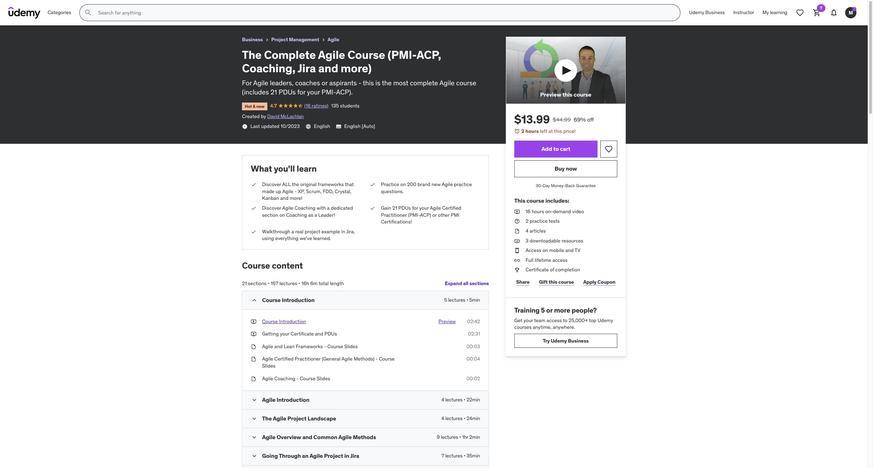 Task type: locate. For each thing, give the bounding box(es) containing it.
the inside the complete agile course (pmi-acp, coaching, jira and more) for agile leaders, coaches or aspirants - this is the most complete agile course (includes 21 pdus for your pmi-acp).
[[382, 79, 392, 87]]

0 vertical spatial hot & new
[[8, 13, 28, 18]]

1 vertical spatial 5
[[541, 306, 545, 315]]

1 vertical spatial complete
[[264, 48, 316, 62]]

• left the 24min
[[464, 416, 466, 422]]

price!
[[564, 128, 576, 135]]

4 lectures • 22min
[[442, 397, 480, 403]]

wishlist image
[[605, 145, 613, 153]]

21 inside gain 21 pdus for your agile certified practitioner (pmi-acp) or other pmi certifications!
[[393, 205, 397, 211]]

getting
[[262, 331, 279, 337]]

acp, for the complete agile course (pmi-acp, coaching, jira and more)
[[94, 3, 106, 10]]

0 horizontal spatial acp,
[[94, 3, 106, 10]]

a right as
[[315, 212, 317, 218]]

udemy inside training 5 or more people? get your team access to 25,000+ top udemy courses anytime, anywhere.
[[598, 318, 613, 324]]

more) for the complete agile course (pmi-acp, coaching, jira and more)
[[158, 3, 173, 10]]

1 vertical spatial 7
[[442, 453, 444, 460]]

- right aspirants
[[359, 79, 361, 87]]

certificate up frameworks
[[291, 331, 314, 337]]

more) inside the complete agile course (pmi-acp, coaching, jira and more) for agile leaders, coaches or aspirants - this is the most complete agile course (includes 21 pdus for your pmi-acp).
[[341, 61, 372, 76]]

english right closed captions image
[[344, 123, 361, 129]]

practice up pmi
[[454, 181, 472, 188]]

1 horizontal spatial 4.7
[[270, 103, 277, 109]]

0 horizontal spatial 135
[[76, 12, 84, 18]]

preview this course
[[540, 91, 592, 98]]

acp,
[[94, 3, 106, 10], [417, 48, 441, 62]]

your down course introduction button in the bottom left of the page
[[280, 331, 290, 337]]

buy
[[555, 165, 565, 172]]

4.7 up david
[[270, 103, 277, 109]]

0 horizontal spatial english
[[314, 123, 330, 129]]

2 hours left at this price!
[[522, 128, 576, 135]]

- inside discover all the original frameworks that made up agile - xp, scrum, fdd, crystal, kanban and more!
[[295, 188, 297, 195]]

02:42
[[467, 319, 480, 325]]

0 vertical spatial hot
[[8, 13, 16, 18]]

complete left the categories
[[17, 3, 43, 10]]

xsmall image for discover agile coaching with a dedicated section on coaching as a leader!
[[251, 205, 257, 212]]

• left 5min
[[467, 297, 468, 303]]

0 horizontal spatial ratings)
[[56, 12, 73, 18]]

to
[[554, 145, 559, 153], [563, 318, 568, 324]]

2 small image from the top
[[251, 416, 258, 423]]

0 vertical spatial (16 ratings)
[[49, 12, 73, 18]]

all
[[463, 281, 469, 287]]

complete for the complete agile course (pmi-acp, coaching, jira and more)
[[17, 3, 43, 10]]

to inside button
[[554, 145, 559, 153]]

instructor
[[734, 9, 754, 16]]

1 horizontal spatial a
[[315, 212, 317, 218]]

to left 'cart'
[[554, 145, 559, 153]]

introduction up getting your certificate and pdus
[[279, 319, 306, 325]]

ratings) down pmi-
[[312, 103, 329, 109]]

sections right all
[[470, 281, 489, 287]]

students
[[85, 12, 104, 18], [340, 103, 360, 109]]

in
[[341, 229, 345, 235], [344, 453, 349, 460]]

1 vertical spatial business
[[242, 36, 263, 43]]

• left 35min
[[464, 453, 466, 460]]

access down the mobile at bottom
[[553, 257, 568, 264]]

(16 ratings) left submit search icon
[[49, 12, 73, 18]]

students down acp).
[[340, 103, 360, 109]]

lectures left 22min
[[446, 397, 463, 403]]

(16 right udemy image
[[49, 12, 55, 18]]

21 left 157
[[242, 281, 247, 287]]

acp, inside the complete agile course (pmi-acp, coaching, jira and more) for agile leaders, coaches or aspirants - this is the most complete agile course (includes 21 pdus for your pmi-acp).
[[417, 48, 441, 62]]

in for jira,
[[341, 229, 345, 235]]

1 horizontal spatial hot
[[245, 104, 252, 109]]

0 vertical spatial jira
[[136, 3, 145, 10]]

1 horizontal spatial for
[[412, 205, 418, 211]]

in inside walkthrough a real project example in jira, using everything we've learned.
[[341, 229, 345, 235]]

my
[[763, 9, 769, 16]]

4 up 9 lectures • 1hr 2min
[[442, 416, 444, 422]]

the for the agile project landscape
[[262, 415, 272, 423]]

walkthrough a real project example in jira, using everything we've learned.
[[262, 229, 355, 242]]

discover inside discover all the original frameworks that made up agile - xp, scrum, fdd, crystal, kanban and more!
[[262, 181, 281, 188]]

kanban
[[262, 195, 279, 202]]

on inside practice on 200 brand new agile practice questions.
[[401, 181, 406, 188]]

1 horizontal spatial pdus
[[325, 331, 337, 337]]

the inside the complete agile course (pmi-acp, coaching, jira and more) for agile leaders, coaches or aspirants - this is the most complete agile course (includes 21 pdus for your pmi-acp).
[[242, 48, 262, 62]]

135 students down the complete agile course (pmi-acp, coaching, jira and more)
[[76, 12, 104, 18]]

2 horizontal spatial a
[[327, 205, 330, 211]]

(pmi- for the complete agile course (pmi-acp, coaching, jira and more) for agile leaders, coaches or aspirants - this is the most complete agile course (includes 21 pdus for your pmi-acp).
[[388, 48, 417, 62]]

0 horizontal spatial to
[[554, 145, 559, 153]]

1 vertical spatial in
[[344, 453, 349, 460]]

a
[[327, 205, 330, 211], [315, 212, 317, 218], [292, 229, 294, 235]]

1 horizontal spatial the
[[242, 48, 262, 62]]

0 horizontal spatial udemy
[[551, 338, 567, 344]]

sections left 157
[[248, 281, 267, 287]]

1 horizontal spatial coaching,
[[242, 61, 296, 76]]

0 vertical spatial certificate
[[526, 267, 549, 273]]

$13.99
[[515, 112, 550, 127]]

m link
[[843, 4, 860, 21]]

courses
[[515, 324, 532, 331]]

discover inside discover agile coaching with a dedicated section on coaching as a leader!
[[262, 205, 281, 211]]

leaders,
[[270, 79, 294, 87]]

1 horizontal spatial 21
[[271, 88, 277, 96]]

1 horizontal spatial hot & new
[[245, 104, 265, 109]]

1 vertical spatial jira
[[298, 61, 316, 76]]

your up acp)
[[420, 205, 429, 211]]

0 vertical spatial in
[[341, 229, 345, 235]]

on inside discover agile coaching with a dedicated section on coaching as a leader!
[[280, 212, 285, 218]]

the agile project landscape
[[262, 415, 336, 423]]

discover up section
[[262, 205, 281, 211]]

1 vertical spatial certified
[[275, 356, 294, 363]]

2 vertical spatial udemy
[[551, 338, 567, 344]]

21 right gain
[[393, 205, 397, 211]]

0 vertical spatial 135 students
[[76, 12, 104, 18]]

0 horizontal spatial preview
[[439, 319, 456, 325]]

to up the anywhere.
[[563, 318, 568, 324]]

on for access
[[543, 247, 548, 254]]

complete for the complete agile course (pmi-acp, coaching, jira and more) for agile leaders, coaches or aspirants - this is the most complete agile course (includes 21 pdus for your pmi-acp).
[[264, 48, 316, 62]]

money-
[[551, 183, 566, 188]]

2 right alarm "icon"
[[522, 128, 525, 135]]

157
[[271, 281, 278, 287]]

0 vertical spatial business
[[706, 9, 725, 16]]

this left is
[[363, 79, 374, 87]]

1 horizontal spatial practice
[[530, 218, 548, 225]]

lectures for the agile project landscape
[[446, 416, 463, 422]]

0 vertical spatial (pmi-
[[79, 3, 94, 10]]

0 horizontal spatial certified
[[275, 356, 294, 363]]

small image for the
[[251, 416, 258, 423]]

slides down agile certified practitioner (general agile methods) - course slides on the left bottom
[[317, 376, 330, 382]]

1hr
[[462, 435, 468, 441]]

2 horizontal spatial new
[[432, 181, 441, 188]]

sections
[[248, 281, 267, 287], [470, 281, 489, 287]]

small image
[[251, 397, 258, 404], [251, 416, 258, 423], [251, 453, 258, 460]]

coaching, inside the complete agile course (pmi-acp, coaching, jira and more) for agile leaders, coaches or aspirants - this is the most complete agile course (includes 21 pdus for your pmi-acp).
[[242, 61, 296, 76]]

2 horizontal spatial jira
[[350, 453, 359, 460]]

1 small image from the top
[[251, 297, 258, 304]]

lectures down 9 lectures • 1hr 2min
[[446, 453, 463, 460]]

a inside walkthrough a real project example in jira, using everything we've learned.
[[292, 229, 294, 235]]

coaching up "agile introduction"
[[275, 376, 295, 382]]

5
[[444, 297, 447, 303], [541, 306, 545, 315]]

the right is
[[382, 79, 392, 87]]

3 small image from the top
[[251, 453, 258, 460]]

lectures down expand
[[448, 297, 466, 303]]

1 horizontal spatial on
[[401, 181, 406, 188]]

frameworks
[[296, 344, 323, 350]]

4 up 3
[[526, 228, 529, 234]]

practitioner up certifications!
[[381, 212, 407, 218]]

now
[[566, 165, 577, 172]]

through
[[279, 453, 301, 460]]

- inside agile certified practitioner (general agile methods) - course slides
[[376, 356, 378, 363]]

0 horizontal spatial pdus
[[279, 88, 296, 96]]

1 horizontal spatial 2
[[526, 218, 529, 225]]

(pmi- up certifications!
[[408, 212, 420, 218]]

the for the complete agile course (pmi-acp, coaching, jira and more)
[[6, 3, 16, 10]]

2 discover from the top
[[262, 205, 281, 211]]

0 vertical spatial preview
[[540, 91, 561, 98]]

0 horizontal spatial (16
[[49, 12, 55, 18]]

practice
[[454, 181, 472, 188], [530, 218, 548, 225]]

- inside the complete agile course (pmi-acp, coaching, jira and more) for agile leaders, coaches or aspirants - this is the most complete agile course (includes 21 pdus for your pmi-acp).
[[359, 79, 361, 87]]

0 vertical spatial for
[[297, 88, 306, 96]]

xsmall image
[[264, 37, 270, 43], [321, 37, 326, 43], [242, 124, 248, 129], [370, 181, 375, 188], [370, 205, 375, 212], [515, 228, 520, 235], [251, 229, 257, 235], [515, 238, 520, 245], [515, 257, 520, 264], [515, 267, 520, 274], [251, 331, 257, 338], [251, 344, 257, 351], [251, 376, 257, 383]]

content
[[272, 260, 303, 271]]

certificate down lifetime
[[526, 267, 549, 273]]

introduction
[[282, 297, 315, 304], [279, 319, 306, 325], [277, 397, 310, 404]]

preview down 5 lectures • 5min
[[439, 319, 456, 325]]

introduction up the agile project landscape
[[277, 397, 310, 404]]

or up pmi-
[[322, 79, 328, 87]]

0 vertical spatial coaching,
[[108, 3, 135, 10]]

course language image
[[305, 124, 311, 129]]

course right methods) at the left of page
[[379, 356, 395, 363]]

1 horizontal spatial students
[[340, 103, 360, 109]]

project up overview
[[288, 415, 307, 423]]

1 horizontal spatial practitioner
[[381, 212, 407, 218]]

coaching, for the complete agile course (pmi-acp, coaching, jira and more)
[[108, 3, 135, 10]]

the complete agile course (pmi-acp, coaching, jira and more)
[[6, 3, 173, 10]]

1 horizontal spatial (16
[[304, 103, 311, 109]]

0 vertical spatial 2
[[522, 128, 525, 135]]

and inside discover all the original frameworks that made up agile - xp, scrum, fdd, crystal, kanban and more!
[[280, 195, 289, 202]]

2 vertical spatial a
[[292, 229, 294, 235]]

1 vertical spatial coaching,
[[242, 61, 296, 76]]

wishlist image
[[796, 8, 805, 17]]

2 vertical spatial (pmi-
[[408, 212, 420, 218]]

going through an agile project in jira
[[262, 453, 359, 460]]

agile inside practice on 200 brand new agile practice questions.
[[442, 181, 453, 188]]

2min
[[470, 435, 480, 441]]

preview for preview
[[439, 319, 456, 325]]

2 horizontal spatial or
[[547, 306, 553, 315]]

discover for section
[[262, 205, 281, 211]]

your down 'coaches'
[[307, 88, 320, 96]]

5 up team on the bottom of the page
[[541, 306, 545, 315]]

2 english from the left
[[344, 123, 361, 129]]

1 vertical spatial small image
[[251, 435, 258, 442]]

preview for preview this course
[[540, 91, 561, 98]]

your inside the complete agile course (pmi-acp, coaching, jira and more) for agile leaders, coaches or aspirants - this is the most complete agile course (includes 21 pdus for your pmi-acp).
[[307, 88, 320, 96]]

course inside agile certified practitioner (general agile methods) - course slides
[[379, 356, 395, 363]]

real
[[295, 229, 304, 235]]

1 horizontal spatial or
[[433, 212, 437, 218]]

introduction down 21 sections • 157 lectures • 16h 6m total length
[[282, 297, 315, 304]]

certified inside gain 21 pdus for your agile certified practitioner (pmi-acp) or other pmi certifications!
[[442, 205, 462, 211]]

1 small image from the top
[[251, 397, 258, 404]]

on for practice
[[401, 181, 406, 188]]

top
[[589, 318, 597, 324]]

small image for agile
[[251, 435, 258, 442]]

course down using
[[242, 260, 270, 271]]

1 vertical spatial introduction
[[279, 319, 306, 325]]

more) for the complete agile course (pmi-acp, coaching, jira and more) for agile leaders, coaches or aspirants - this is the most complete agile course (includes 21 pdus for your pmi-acp).
[[341, 61, 372, 76]]

7 down 9 lectures • 1hr 2min
[[442, 453, 444, 460]]

add
[[542, 145, 552, 153]]

coaching up as
[[295, 205, 316, 211]]

0 vertical spatial practitioner
[[381, 212, 407, 218]]

people?
[[572, 306, 597, 315]]

for down 'coaches'
[[297, 88, 306, 96]]

your inside training 5 or more people? get your team access to 25,000+ top udemy courses anytime, anywhere.
[[524, 318, 533, 324]]

certified up pmi
[[442, 205, 462, 211]]

hours for 2
[[526, 128, 539, 135]]

(pmi- up most
[[388, 48, 417, 62]]

project left management on the left of the page
[[271, 36, 288, 43]]

2 for 2 practice tests
[[526, 218, 529, 225]]

new
[[20, 13, 28, 18], [256, 104, 265, 109], [432, 181, 441, 188]]

9 lectures • 1hr 2min
[[437, 435, 480, 441]]

0 vertical spatial introduction
[[282, 297, 315, 304]]

(general
[[322, 356, 341, 363]]

the complete agile course (pmi-acp, coaching, jira and more) for agile leaders, coaches or aspirants - this is the most complete agile course (includes 21 pdus for your pmi-acp).
[[242, 48, 477, 96]]

project down common
[[324, 453, 343, 460]]

or
[[322, 79, 328, 87], [433, 212, 437, 218], [547, 306, 553, 315]]

agile link
[[328, 35, 339, 44]]

slides up agile coaching - course slides
[[262, 363, 276, 370]]

discover up made
[[262, 181, 281, 188]]

1 vertical spatial 2
[[526, 218, 529, 225]]

acp, right submit search icon
[[94, 3, 106, 10]]

english
[[314, 123, 330, 129], [344, 123, 361, 129]]

udemy
[[689, 9, 705, 16], [598, 318, 613, 324], [551, 338, 567, 344]]

small image for agile
[[251, 397, 258, 404]]

xsmall image for 2 practice tests
[[515, 218, 520, 225]]

0 vertical spatial 21
[[271, 88, 277, 96]]

access up the anywhere.
[[547, 318, 562, 324]]

share
[[516, 279, 530, 285]]

alarm image
[[515, 129, 520, 134]]

(pmi- for the complete agile course (pmi-acp, coaching, jira and more)
[[79, 3, 94, 10]]

135 students down acp).
[[331, 103, 360, 109]]

jira for the complete agile course (pmi-acp, coaching, jira and more) for agile leaders, coaches or aspirants - this is the most complete agile course (includes 21 pdus for your pmi-acp).
[[298, 61, 316, 76]]

categories
[[48, 9, 71, 16]]

on right section
[[280, 212, 285, 218]]

0 horizontal spatial 21
[[242, 281, 247, 287]]

1 vertical spatial (16 ratings)
[[304, 103, 329, 109]]

1 discover from the top
[[262, 181, 281, 188]]

lectures for going through an agile project in jira
[[446, 453, 463, 460]]

1 horizontal spatial 135
[[331, 103, 339, 109]]

ratings) left submit search icon
[[56, 12, 73, 18]]

full
[[526, 257, 534, 264]]

preview inside button
[[540, 91, 561, 98]]

xsmall image
[[251, 181, 257, 188], [251, 205, 257, 212], [515, 209, 520, 215], [515, 218, 520, 225], [515, 247, 520, 254], [251, 319, 257, 325], [251, 356, 257, 363]]

0 horizontal spatial 5
[[444, 297, 447, 303]]

coaching, right submit search icon
[[108, 3, 135, 10]]

2 vertical spatial business
[[568, 338, 589, 344]]

you have alerts image
[[853, 7, 857, 11]]

or right acp)
[[433, 212, 437, 218]]

135 down pmi-
[[331, 103, 339, 109]]

your up "courses"
[[524, 318, 533, 324]]

agile inside discover all the original frameworks that made up agile - xp, scrum, fdd, crystal, kanban and more!
[[282, 188, 294, 195]]

xsmall image for 16 hours on-demand video
[[515, 209, 520, 215]]

course introduction down 21 sections • 157 lectures • 16h 6m total length
[[262, 297, 315, 304]]

in down 'agile overview and common agile methods'
[[344, 453, 349, 460]]

a up leader!
[[327, 205, 330, 211]]

for inside the complete agile course (pmi-acp, coaching, jira and more) for agile leaders, coaches or aspirants - this is the most complete agile course (includes 21 pdus for your pmi-acp).
[[297, 88, 306, 96]]

0 vertical spatial more)
[[158, 3, 173, 10]]

1 vertical spatial project
[[288, 415, 307, 423]]

0 horizontal spatial a
[[292, 229, 294, 235]]

0 vertical spatial acp,
[[94, 3, 106, 10]]

or inside training 5 or more people? get your team access to 25,000+ top udemy courses anytime, anywhere.
[[547, 306, 553, 315]]

2 small image from the top
[[251, 435, 258, 442]]

1 horizontal spatial acp,
[[417, 48, 441, 62]]

135 left submit search icon
[[76, 12, 84, 18]]

1 vertical spatial to
[[563, 318, 568, 324]]

discover for made
[[262, 181, 281, 188]]

0 vertical spatial 4.7
[[34, 12, 41, 18]]

1 horizontal spatial certified
[[442, 205, 462, 211]]

pdus up agile and lean frameworks - course slides
[[325, 331, 337, 337]]

coaching left as
[[286, 212, 307, 218]]

5 down expand
[[444, 297, 447, 303]]

jira inside the complete agile course (pmi-acp, coaching, jira and more) for agile leaders, coaches or aspirants - this is the most complete agile course (includes 21 pdus for your pmi-acp).
[[298, 61, 316, 76]]

1 horizontal spatial the
[[382, 79, 392, 87]]

that
[[345, 181, 354, 188]]

2 vertical spatial new
[[432, 181, 441, 188]]

4 lectures • 24min
[[442, 416, 480, 422]]

we've
[[300, 235, 312, 242]]

methods
[[353, 434, 376, 441]]

1 vertical spatial for
[[412, 205, 418, 211]]

this up $44.99
[[563, 91, 573, 98]]

complete inside the complete agile course (pmi-acp, coaching, jira and more) for agile leaders, coaches or aspirants - this is the most complete agile course (includes 21 pdus for your pmi-acp).
[[264, 48, 316, 62]]

21 down the leaders,
[[271, 88, 277, 96]]

(pmi- inside the complete agile course (pmi-acp, coaching, jira and more) for agile leaders, coaches or aspirants - this is the most complete agile course (includes 21 pdus for your pmi-acp).
[[388, 48, 417, 62]]

4 up 4 lectures • 24min
[[442, 397, 444, 403]]

certified down lean
[[275, 356, 294, 363]]

• left 22min
[[464, 397, 466, 403]]

students down the complete agile course (pmi-acp, coaching, jira and more)
[[85, 12, 104, 18]]

practitioner down frameworks
[[295, 356, 321, 363]]

on down downloadable
[[543, 247, 548, 254]]

dedicated
[[331, 205, 353, 211]]

or left more
[[547, 306, 553, 315]]

xsmall image for access on mobile and tv
[[515, 247, 520, 254]]

1 vertical spatial 4
[[442, 397, 444, 403]]

2 vertical spatial 21
[[242, 281, 247, 287]]

expand all sections
[[445, 281, 489, 287]]

try udemy business link
[[515, 334, 618, 348]]

notifications image
[[830, 8, 839, 17]]

1 horizontal spatial ratings)
[[312, 103, 329, 109]]

0 vertical spatial project
[[271, 36, 288, 43]]

for down practice on 200 brand new agile practice questions.
[[412, 205, 418, 211]]

gift
[[539, 279, 548, 285]]

0 horizontal spatial coaching,
[[108, 3, 135, 10]]

course introduction up getting
[[262, 319, 306, 325]]

1 vertical spatial udemy
[[598, 318, 613, 324]]

last
[[251, 123, 260, 129]]

in left jira, at left
[[341, 229, 345, 235]]

course
[[59, 3, 78, 10], [348, 48, 385, 62], [242, 260, 270, 271], [262, 297, 281, 304], [262, 319, 278, 325], [327, 344, 343, 350], [379, 356, 395, 363], [300, 376, 316, 382]]

jira,
[[346, 229, 355, 235]]

0 vertical spatial small image
[[251, 397, 258, 404]]

access
[[526, 247, 542, 254]]

200
[[407, 181, 417, 188]]

2 vertical spatial pdus
[[325, 331, 337, 337]]

certifications!
[[381, 219, 412, 225]]

coaching, for the complete agile course (pmi-acp, coaching, jira and more) for agile leaders, coaches or aspirants - this is the most complete agile course (includes 21 pdus for your pmi-acp).
[[242, 61, 296, 76]]

0 vertical spatial ratings)
[[56, 12, 73, 18]]

m
[[849, 9, 853, 16]]

lectures for agile introduction
[[446, 397, 463, 403]]

the for the complete agile course (pmi-acp, coaching, jira and more) for agile leaders, coaches or aspirants - this is the most complete agile course (includes 21 pdus for your pmi-acp).
[[242, 48, 262, 62]]

7 for 7
[[820, 5, 823, 11]]

(16 ratings) down pmi-
[[304, 103, 329, 109]]

access inside training 5 or more people? get your team access to 25,000+ top udemy courses anytime, anywhere.
[[547, 318, 562, 324]]

new inside practice on 200 brand new agile practice questions.
[[432, 181, 441, 188]]

hot & new
[[8, 13, 28, 18], [245, 104, 265, 109]]

getting your certificate and pdus
[[262, 331, 337, 337]]

small image
[[251, 297, 258, 304], [251, 435, 258, 442]]

agile
[[44, 3, 58, 10], [328, 36, 339, 43], [318, 48, 345, 62], [253, 79, 268, 87], [440, 79, 455, 87], [442, 181, 453, 188], [282, 188, 294, 195], [282, 205, 293, 211], [430, 205, 441, 211], [262, 344, 273, 350], [262, 356, 273, 363], [342, 356, 353, 363], [262, 376, 273, 382], [262, 397, 276, 404], [273, 415, 286, 423], [262, 434, 276, 441], [339, 434, 352, 441], [310, 453, 323, 460]]

english for english [auto]
[[344, 123, 361, 129]]

english right course language image
[[314, 123, 330, 129]]

2 down 16
[[526, 218, 529, 225]]

1 vertical spatial 21
[[393, 205, 397, 211]]

0 horizontal spatial slides
[[262, 363, 276, 370]]

practice
[[381, 181, 399, 188]]

- up (general
[[324, 344, 326, 350]]

4.7 left categories dropdown button
[[34, 12, 41, 18]]

my learning link
[[759, 4, 792, 21]]

course up (general
[[327, 344, 343, 350]]

course down agile certified practitioner (general agile methods) - course slides on the left bottom
[[300, 376, 316, 382]]

the
[[382, 79, 392, 87], [292, 181, 299, 188]]

gain
[[381, 205, 391, 211]]

2 course introduction from the top
[[262, 319, 306, 325]]

pdus down the leaders,
[[279, 88, 296, 96]]

practice inside practice on 200 brand new agile practice questions.
[[454, 181, 472, 188]]

4 articles
[[526, 228, 546, 234]]

• left 1hr
[[459, 435, 461, 441]]

1 english from the left
[[314, 123, 330, 129]]



Task type: vqa. For each thing, say whether or not it's contained in the screenshot.
4
yes



Task type: describe. For each thing, give the bounding box(es) containing it.
sections inside dropdown button
[[470, 281, 489, 287]]

2 horizontal spatial business
[[706, 9, 725, 16]]

english for english
[[314, 123, 330, 129]]

introduction inside button
[[279, 319, 306, 325]]

• for the agile project landscape
[[464, 416, 466, 422]]

30-day money-back guarantee
[[536, 183, 596, 188]]

0 horizontal spatial students
[[85, 12, 104, 18]]

everything
[[275, 235, 299, 242]]

certified inside agile certified practitioner (general agile methods) - course slides
[[275, 356, 294, 363]]

day
[[543, 183, 550, 188]]

22min
[[467, 397, 480, 403]]

up
[[276, 188, 281, 195]]

section
[[262, 212, 278, 218]]

16 hours on-demand video
[[526, 209, 584, 215]]

• left 157
[[268, 281, 270, 287]]

all
[[282, 181, 291, 188]]

example
[[322, 229, 340, 235]]

lifetime
[[535, 257, 551, 264]]

small image for going
[[251, 453, 258, 460]]

4 for agile introduction
[[442, 397, 444, 403]]

35min
[[467, 453, 480, 460]]

training 5 or more people? get your team access to 25,000+ top udemy courses anytime, anywhere.
[[515, 306, 613, 331]]

buy now button
[[515, 161, 618, 177]]

discover all the original frameworks that made up agile - xp, scrum, fdd, crystal, kanban and more!
[[262, 181, 354, 202]]

try udemy business
[[543, 338, 589, 344]]

david
[[267, 113, 280, 120]]

on-
[[546, 209, 553, 215]]

0 vertical spatial 135
[[76, 12, 84, 18]]

1 horizontal spatial &
[[253, 104, 255, 109]]

submit search image
[[84, 8, 93, 17]]

expand all sections button
[[445, 277, 489, 291]]

2 practice tests
[[526, 218, 560, 225]]

project management link
[[271, 35, 319, 44]]

course introduction button
[[262, 319, 306, 325]]

this course includes:
[[515, 197, 570, 204]]

acp).
[[336, 88, 353, 96]]

jira for the complete agile course (pmi-acp, coaching, jira and more)
[[136, 3, 145, 10]]

pmi
[[451, 212, 460, 218]]

1 vertical spatial coaching
[[286, 212, 307, 218]]

downloadable
[[530, 238, 561, 244]]

0 horizontal spatial certificate
[[291, 331, 314, 337]]

frameworks
[[318, 181, 344, 188]]

course down 157
[[262, 297, 281, 304]]

16
[[526, 209, 531, 215]]

most
[[393, 79, 409, 87]]

closed captions image
[[336, 124, 342, 129]]

at
[[549, 128, 553, 135]]

acp, for the complete agile course (pmi-acp, coaching, jira and more) for agile leaders, coaches or aspirants - this is the most complete agile course (includes 21 pdus for your pmi-acp).
[[417, 48, 441, 62]]

00:02
[[467, 376, 480, 382]]

pmi-
[[322, 88, 336, 96]]

course inside button
[[262, 319, 278, 325]]

21 sections • 157 lectures • 16h 6m total length
[[242, 281, 344, 287]]

2 vertical spatial project
[[324, 453, 343, 460]]

or inside the complete agile course (pmi-acp, coaching, jira and more) for agile leaders, coaches or aspirants - this is the most complete agile course (includes 21 pdus for your pmi-acp).
[[322, 79, 328, 87]]

expand
[[445, 281, 462, 287]]

0 horizontal spatial sections
[[248, 281, 267, 287]]

udemy image
[[8, 7, 41, 19]]

udemy business
[[689, 9, 725, 16]]

created
[[242, 113, 260, 120]]

1 vertical spatial (16
[[304, 103, 311, 109]]

• for agile overview and common agile methods
[[459, 435, 461, 441]]

pdus inside the complete agile course (pmi-acp, coaching, jira and more) for agile leaders, coaches or aspirants - this is the most complete agile course (includes 21 pdus for your pmi-acp).
[[279, 88, 296, 96]]

1 horizontal spatial business
[[568, 338, 589, 344]]

hours for 16
[[532, 209, 544, 215]]

in for jira
[[344, 453, 349, 460]]

introduction for 5 lectures
[[282, 297, 315, 304]]

pdus inside gain 21 pdus for your agile certified practitioner (pmi-acp) or other pmi certifications!
[[399, 205, 411, 211]]

or inside gain 21 pdus for your agile certified practitioner (pmi-acp) or other pmi certifications!
[[433, 212, 437, 218]]

5 inside training 5 or more people? get your team access to 25,000+ top udemy courses anytime, anywhere.
[[541, 306, 545, 315]]

0 vertical spatial access
[[553, 257, 568, 264]]

lectures for agile overview and common agile methods
[[441, 435, 458, 441]]

leader!
[[318, 212, 335, 218]]

as
[[308, 212, 313, 218]]

slides inside agile certified practitioner (general agile methods) - course slides
[[262, 363, 276, 370]]

10/2023
[[281, 123, 300, 129]]

0 horizontal spatial &
[[16, 13, 19, 18]]

video
[[572, 209, 584, 215]]

this right gift
[[549, 279, 558, 285]]

common
[[314, 434, 337, 441]]

(pmi- inside gain 21 pdus for your agile certified practitioner (pmi-acp) or other pmi certifications!
[[408, 212, 420, 218]]

you'll
[[274, 164, 295, 174]]

shopping cart with 7 items image
[[813, 8, 822, 17]]

try
[[543, 338, 550, 344]]

mobile
[[550, 247, 564, 254]]

team
[[534, 318, 546, 324]]

get
[[515, 318, 523, 324]]

full lifetime access
[[526, 257, 568, 264]]

1 horizontal spatial new
[[256, 104, 265, 109]]

is
[[376, 79, 381, 87]]

more
[[554, 306, 571, 315]]

xsmall image for discover all the original frameworks that made up agile - xp, scrum, fdd, crystal, kanban and more!
[[251, 181, 257, 188]]

25,000+
[[569, 318, 588, 324]]

gift this course link
[[537, 275, 576, 289]]

methods)
[[354, 356, 375, 363]]

0 vertical spatial coaching
[[295, 205, 316, 211]]

this inside button
[[563, 91, 573, 98]]

0 vertical spatial 4
[[526, 228, 529, 234]]

3 downloadable resources
[[526, 238, 584, 244]]

this right the at
[[554, 128, 562, 135]]

0 vertical spatial (16
[[49, 12, 55, 18]]

1 vertical spatial practice
[[530, 218, 548, 225]]

0 vertical spatial 5
[[444, 297, 447, 303]]

30-
[[536, 183, 543, 188]]

lectures for course introduction
[[448, 297, 466, 303]]

small image for course
[[251, 297, 258, 304]]

course left submit search icon
[[59, 3, 78, 10]]

1 course introduction from the top
[[262, 297, 315, 304]]

1 vertical spatial hot
[[245, 104, 252, 109]]

for inside gain 21 pdus for your agile certified practitioner (pmi-acp) or other pmi certifications!
[[412, 205, 418, 211]]

david mclachlan link
[[267, 113, 304, 120]]

course inside the complete agile course (pmi-acp, coaching, jira and more) for agile leaders, coaches or aspirants - this is the most complete agile course (includes 21 pdus for your pmi-acp).
[[456, 79, 477, 87]]

course inside button
[[574, 91, 592, 98]]

3
[[526, 238, 529, 244]]

2 vertical spatial slides
[[317, 376, 330, 382]]

- up "agile introduction"
[[297, 376, 299, 382]]

practitioner inside agile certified practitioner (general agile methods) - course slides
[[295, 356, 321, 363]]

[auto]
[[362, 123, 375, 129]]

my learning
[[763, 9, 788, 16]]

to inside training 5 or more people? get your team access to 25,000+ top udemy courses anytime, anywhere.
[[563, 318, 568, 324]]

7 link
[[809, 4, 826, 21]]

training
[[515, 306, 540, 315]]

scrum,
[[306, 188, 322, 195]]

learning
[[770, 9, 788, 16]]

• left the 16h 6m
[[299, 281, 300, 287]]

course inside the complete agile course (pmi-acp, coaching, jira and more) for agile leaders, coaches or aspirants - this is the most complete agile course (includes 21 pdus for your pmi-acp).
[[348, 48, 385, 62]]

apply coupon
[[584, 279, 616, 285]]

add to cart
[[542, 145, 571, 153]]

agile inside discover agile coaching with a dedicated section on coaching as a leader!
[[282, 205, 293, 211]]

gain 21 pdus for your agile certified practitioner (pmi-acp) or other pmi certifications!
[[381, 205, 462, 225]]

your inside gain 21 pdus for your agile certified practitioner (pmi-acp) or other pmi certifications!
[[420, 205, 429, 211]]

the inside discover all the original frameworks that made up agile - xp, scrum, fdd, crystal, kanban and more!
[[292, 181, 299, 188]]

0 vertical spatial slides
[[344, 344, 358, 350]]

crystal,
[[335, 188, 352, 195]]

this inside the complete agile course (pmi-acp, coaching, jira and more) for agile leaders, coaches or aspirants - this is the most complete agile course (includes 21 pdus for your pmi-acp).
[[363, 79, 374, 87]]

lectures right 157
[[280, 281, 297, 287]]

4 for the agile project landscape
[[442, 416, 444, 422]]

1 vertical spatial a
[[315, 212, 317, 218]]

1 horizontal spatial (16 ratings)
[[304, 103, 329, 109]]

demand
[[553, 209, 571, 215]]

Search for anything text field
[[97, 7, 672, 19]]

completion
[[556, 267, 580, 273]]

includes:
[[546, 197, 570, 204]]

share button
[[515, 275, 532, 289]]

• for going through an agile project in jira
[[464, 453, 466, 460]]

1 vertical spatial ratings)
[[312, 103, 329, 109]]

1 horizontal spatial 135 students
[[331, 103, 360, 109]]

00:03
[[467, 344, 480, 350]]

• for agile introduction
[[464, 397, 466, 403]]

left
[[540, 128, 548, 135]]

cart
[[560, 145, 571, 153]]

brand
[[418, 181, 431, 188]]

length
[[330, 281, 344, 287]]

69%
[[574, 116, 586, 123]]

7 for 7 lectures • 35min
[[442, 453, 444, 460]]

course content
[[242, 260, 303, 271]]

tests
[[549, 218, 560, 225]]

lean
[[284, 344, 295, 350]]

0 horizontal spatial (16 ratings)
[[49, 12, 73, 18]]

agile coaching - course slides
[[262, 376, 330, 382]]

add to cart button
[[515, 141, 598, 158]]

$13.99 $44.99 69% off
[[515, 112, 594, 127]]

0 vertical spatial udemy
[[689, 9, 705, 16]]

2 for 2 hours left at this price!
[[522, 128, 525, 135]]

this
[[515, 197, 526, 204]]

practitioner inside gain 21 pdus for your agile certified practitioner (pmi-acp) or other pmi certifications!
[[381, 212, 407, 218]]

agile certified practitioner (general agile methods) - course slides
[[262, 356, 395, 370]]

preview this course button
[[506, 37, 626, 104]]

21 inside the complete agile course (pmi-acp, coaching, jira and more) for agile leaders, coaches or aspirants - this is the most complete agile course (includes 21 pdus for your pmi-acp).
[[271, 88, 277, 96]]

agile inside gain 21 pdus for your agile certified practitioner (pmi-acp) or other pmi certifications!
[[430, 205, 441, 211]]

total
[[319, 281, 329, 287]]

introduction for 4 lectures
[[277, 397, 310, 404]]

learned.
[[313, 235, 331, 242]]

acp)
[[420, 212, 431, 218]]

2 vertical spatial coaching
[[275, 376, 295, 382]]

• for course introduction
[[467, 297, 468, 303]]

and inside the complete agile course (pmi-acp, coaching, jira and more) for agile leaders, coaches or aspirants - this is the most complete agile course (includes 21 pdus for your pmi-acp).
[[318, 61, 338, 76]]

0 vertical spatial new
[[20, 13, 28, 18]]

1 vertical spatial hot & new
[[245, 104, 265, 109]]



